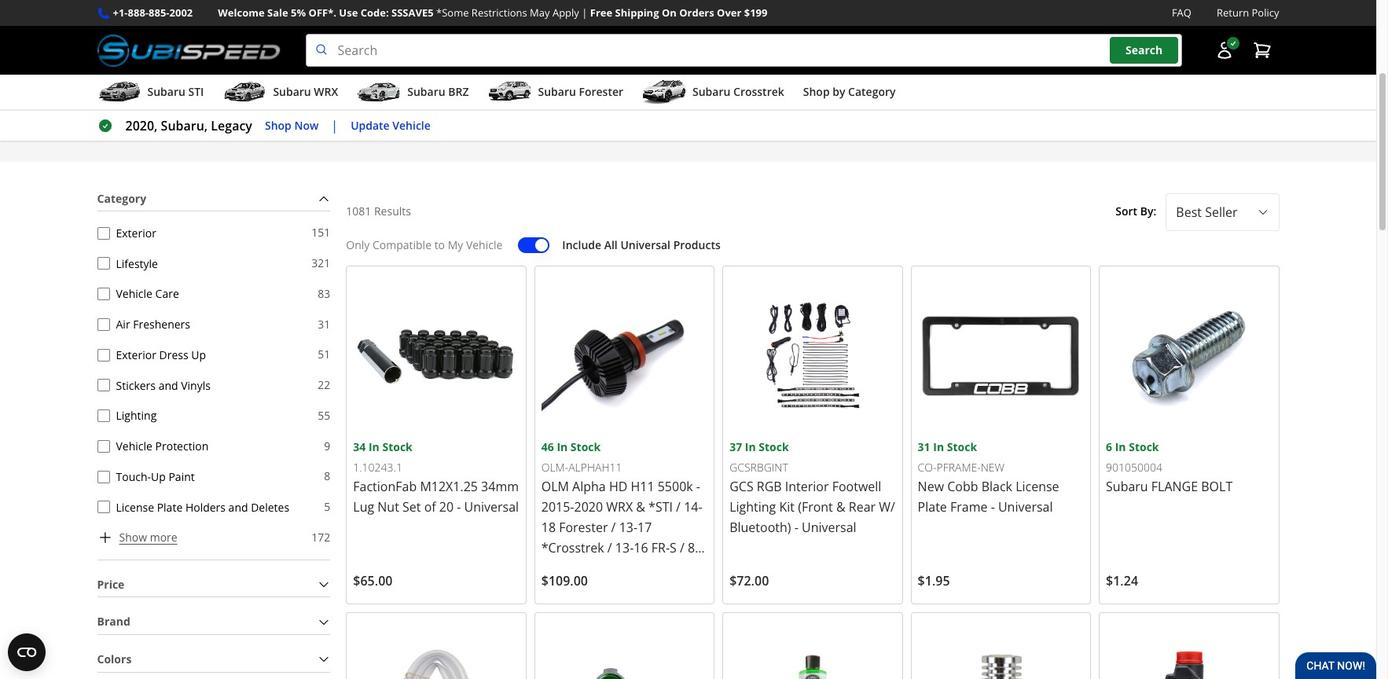 Task type: describe. For each thing, give the bounding box(es) containing it.
37 in stock gcsrbgint gcs rgb interior footwell lighting kit (front & rear w/ bluetooth) - universal
[[730, 440, 896, 537]]

only compatible to my vehicle
[[346, 238, 503, 253]]

universal inside 34 in stock 1.10243.1 factionfab m12x1.25 34mm lug nut set of 20 - universal
[[464, 499, 519, 516]]

faq
[[1172, 6, 1192, 20]]

air for air fresheners
[[116, 317, 130, 332]]

exhaust
[[712, 104, 750, 118]]

olm-
[[542, 460, 569, 475]]

vehicle down lifestyle
[[116, 287, 152, 301]]

a subaru forester thumbnail image image
[[488, 80, 532, 104]]

select... image
[[1257, 206, 1270, 218]]

catback exhausts image
[[98, 0, 233, 5]]

0 horizontal spatial plate
[[157, 500, 183, 515]]

exterior dress up
[[116, 347, 206, 362]]

subaru brz button
[[357, 78, 469, 109]]

in for gcs
[[745, 440, 756, 455]]

air oil separators
[[1019, 11, 1105, 25]]

subaru wrx
[[273, 84, 338, 99]]

deletes
[[251, 500, 289, 515]]

- inside 37 in stock gcsrbgint gcs rgb interior footwell lighting kit (front & rear w/ bluetooth) - universal
[[795, 519, 799, 537]]

license inside "31 in stock co-pframe-new new cobb black license plate frame - universal"
[[1016, 478, 1060, 496]]

1 vertical spatial 13-
[[616, 540, 634, 557]]

stickers
[[116, 378, 156, 393]]

brand
[[97, 614, 130, 629]]

show more button
[[97, 529, 177, 547]]

lifestyle
[[116, 256, 158, 271]]

34 in stock 1.10243.1 factionfab m12x1.25 34mm lug nut set of 20 - universal
[[353, 440, 519, 516]]

a subaru crosstrek thumbnail image image
[[642, 80, 686, 104]]

321
[[312, 256, 330, 270]]

(front
[[798, 499, 833, 516]]

olm vision white series base led t10 bulb - universal image
[[918, 620, 1084, 679]]

$199
[[744, 6, 768, 20]]

- inside "31 in stock co-pframe-new new cobb black license plate frame - universal"
[[991, 499, 995, 516]]

touch-up paint
[[116, 469, 195, 484]]

exhaust headers and manifolds image
[[696, 40, 831, 98]]

scosche magicmount fresche air freshener refill cartridges (pine) - universal image
[[542, 620, 708, 679]]

front lips
[[590, 104, 638, 118]]

888-
[[128, 6, 149, 20]]

injectors
[[305, 104, 347, 118]]

22
[[318, 377, 330, 392]]

fuel injectors button
[[247, 40, 383, 136]]

Stickers and Vinyls button
[[97, 379, 110, 392]]

new cobb black license plate frame - universal image
[[918, 273, 1084, 439]]

subaru crosstrek button
[[642, 78, 785, 109]]

front lips button
[[545, 40, 682, 136]]

172
[[312, 530, 330, 545]]

stock for gcs
[[759, 440, 789, 455]]

black
[[982, 478, 1013, 496]]

single disc clutches button
[[844, 0, 981, 27]]

0 horizontal spatial and
[[159, 378, 178, 393]]

/ left 16
[[608, 540, 612, 557]]

turbos image
[[98, 40, 233, 98]]

clutches
[[919, 11, 960, 25]]

license plate holders and deletes
[[116, 500, 289, 515]]

1.10243.1
[[353, 460, 403, 475]]

products
[[674, 238, 721, 253]]

*some restrictions may apply | free shipping on orders over $199
[[436, 6, 768, 20]]

subaru forester
[[538, 84, 624, 99]]

34
[[353, 440, 366, 455]]

901050004
[[1106, 460, 1163, 475]]

fuel injectors
[[282, 104, 347, 118]]

olm alpha hd h11 5500k - 2015-2020 wrx & *sti / 14-18 forester / 13-17 *crosstrek / 13-16 fr-s / 86 / brz image
[[542, 273, 708, 439]]

in for pframe-
[[934, 440, 944, 455]]

universal right all
[[621, 238, 671, 253]]

h11
[[631, 478, 655, 496]]

Air Fresheners button
[[97, 318, 110, 331]]

Exterior Dress Up button
[[97, 349, 110, 361]]

/ down *crosstrek
[[542, 560, 546, 577]]

bolt
[[1202, 478, 1233, 496]]

fog
[[888, 104, 905, 118]]

air for air oil separators
[[1019, 11, 1033, 25]]

forester inside subaru forester dropdown button
[[579, 84, 624, 99]]

2 oil from the left
[[1192, 11, 1205, 25]]

include
[[563, 238, 602, 253]]

spoilers & wings image
[[397, 40, 532, 98]]

crosstrek
[[734, 84, 785, 99]]

sssave5
[[392, 6, 434, 20]]

lights
[[610, 11, 637, 25]]

compatible
[[373, 238, 432, 253]]

+1-888-885-2002 link
[[113, 5, 193, 21]]

wrx inside 46 in stock olm-alphah11 olm alpha hd h11 5500k - 2015-2020 wrx & *sti / 14- 18 forester / 13-17 *crosstrek / 13-16 fr-s / 86 / brz
[[606, 499, 633, 516]]

151
[[312, 225, 330, 240]]

new
[[918, 478, 944, 496]]

price
[[97, 577, 125, 592]]

0 horizontal spatial lighting
[[116, 408, 157, 423]]

forester inside 46 in stock olm-alphah11 olm alpha hd h11 5500k - 2015-2020 wrx & *sti / 14- 18 forester / 13-17 *crosstrek / 13-16 fr-s / 86 / brz
[[559, 519, 608, 537]]

wheels image
[[994, 40, 1130, 98]]

0 horizontal spatial license
[[116, 500, 154, 515]]

a subaru wrx thumbnail image image
[[223, 80, 267, 104]]

spoilers
[[424, 104, 463, 118]]

play
[[288, 11, 308, 25]]

return policy link
[[1217, 5, 1280, 21]]

8
[[324, 469, 330, 484]]

brz inside dropdown button
[[448, 84, 469, 99]]

sale
[[267, 6, 288, 20]]

0 vertical spatial 13-
[[619, 519, 638, 537]]

sort by:
[[1116, 204, 1157, 219]]

hd
[[609, 478, 628, 496]]

& inside 46 in stock olm-alphah11 olm alpha hd h11 5500k - 2015-2020 wrx & *sti / 14- 18 forester / 13-17 *crosstrek / 13-16 fr-s / 86 / brz
[[636, 499, 646, 516]]

results
[[374, 204, 411, 219]]

fumoto 3/8in id x 3ft vinyl hose - universal image
[[353, 620, 520, 679]]

holders
[[185, 500, 226, 515]]

of
[[424, 499, 436, 516]]

welcome sale 5% off*. use code: sssave5
[[218, 6, 434, 20]]

5500k
[[658, 478, 693, 496]]

885-
[[149, 6, 169, 20]]

shipping
[[615, 6, 659, 20]]

fuel
[[282, 104, 303, 118]]

2 vertical spatial and
[[229, 500, 248, 515]]

universal inside "31 in stock co-pframe-new new cobb black license plate frame - universal"
[[999, 499, 1053, 516]]

1 horizontal spatial up
[[191, 347, 206, 362]]

fog lights button
[[844, 40, 981, 136]]

welcome
[[218, 6, 265, 20]]

stock for alphah11
[[571, 440, 601, 455]]

s
[[670, 540, 677, 557]]

& inside 37 in stock gcsrbgint gcs rgb interior footwell lighting kit (front & rear w/ bluetooth) - universal
[[837, 499, 846, 516]]

stock for subaru
[[1129, 440, 1159, 455]]

$1.95
[[918, 573, 950, 590]]

search button
[[1110, 37, 1179, 64]]

1081 results
[[346, 204, 411, 219]]

Touch-Up Paint button
[[97, 471, 110, 483]]

alpha
[[573, 478, 606, 496]]

factionfab m12x1.25 34mm lug nut set of 20 - universal image
[[353, 273, 520, 439]]

stock for factionfab
[[382, 440, 413, 455]]

plug & play management button
[[247, 0, 383, 27]]

Lighting button
[[97, 410, 110, 422]]

+1-888-885-2002
[[113, 6, 193, 20]]

intercoolers
[[1182, 104, 1241, 118]]

flange
[[1152, 478, 1198, 496]]

$1.24
[[1106, 573, 1139, 590]]

category button
[[97, 187, 330, 211]]

button image
[[1215, 41, 1234, 60]]



Task type: locate. For each thing, give the bounding box(es) containing it.
subaru flange bolt image
[[1106, 273, 1273, 439]]

nut
[[378, 499, 399, 516]]

brz down *crosstrek
[[549, 560, 573, 577]]

over
[[717, 6, 742, 20]]

Select... button
[[1166, 193, 1280, 231]]

subaru for subaru sti
[[147, 84, 185, 99]]

catback
[[123, 11, 162, 25]]

a subaru brz thumbnail image image
[[357, 80, 401, 104]]

2002
[[169, 6, 193, 20]]

wheels
[[1044, 104, 1080, 118]]

subaru for subaru forester
[[538, 84, 576, 99]]

disc
[[896, 11, 916, 25]]

headlights
[[438, 11, 490, 25]]

2 horizontal spatial and
[[796, 104, 815, 118]]

subaru up exhaust
[[693, 84, 731, 99]]

forester up the front
[[579, 84, 624, 99]]

in for factionfab
[[369, 440, 380, 455]]

vinyls
[[181, 378, 211, 393]]

1 stock from the left
[[382, 440, 413, 455]]

up left paint
[[151, 469, 166, 484]]

1 vertical spatial 31
[[918, 440, 931, 455]]

2 in from the left
[[557, 440, 568, 455]]

31 down 83
[[318, 316, 330, 331]]

& left wings
[[465, 104, 473, 118]]

lighting up bluetooth)
[[730, 499, 776, 516]]

31 for 31
[[318, 316, 330, 331]]

oil left pans
[[1192, 11, 1205, 25]]

subaru up spoilers
[[408, 84, 446, 99]]

1 vertical spatial air
[[116, 317, 130, 332]]

vehicle protection
[[116, 439, 209, 454]]

stock for pframe-
[[947, 440, 977, 455]]

exterior for exterior dress up
[[116, 347, 156, 362]]

stock inside 6 in stock 901050004 subaru flange bolt
[[1129, 440, 1159, 455]]

fresheners
[[133, 317, 190, 332]]

13- up 16
[[619, 519, 638, 537]]

motul 8100 x-clean 5w30 full synthetic motor oil (1.05 quarts) - universal image
[[1106, 620, 1273, 679]]

universal
[[621, 238, 671, 253], [464, 499, 519, 516], [999, 499, 1053, 516], [802, 519, 857, 537]]

chemical guys honeydew snow foam auto wash cleanser image
[[730, 620, 896, 679]]

coilovers button
[[695, 0, 832, 27]]

gcs rgb interior footwell lighting kit (front & rear w/ bluetooth) - universal image
[[730, 273, 896, 439]]

faq link
[[1172, 5, 1192, 21]]

vehicle right my
[[466, 238, 503, 253]]

2015-
[[542, 499, 574, 516]]

new
[[981, 460, 1005, 475]]

in right 37
[[745, 440, 756, 455]]

$72.00
[[730, 573, 769, 590]]

Vehicle Care button
[[97, 288, 110, 300]]

exterior
[[116, 226, 156, 241], [116, 347, 156, 362]]

kit
[[780, 499, 795, 516]]

subaru sti
[[147, 84, 204, 99]]

in inside "31 in stock co-pframe-new new cobb black license plate frame - universal"
[[934, 440, 944, 455]]

rear
[[849, 499, 876, 516]]

0 horizontal spatial |
[[331, 117, 338, 135]]

- right 20
[[457, 499, 461, 516]]

a subaru sti thumbnail image image
[[97, 80, 141, 104]]

- up 14- at the bottom of page
[[697, 478, 701, 496]]

spoilers & wings button
[[396, 40, 533, 136]]

vehicle up 'touch-'
[[116, 439, 152, 454]]

update vehicle
[[351, 118, 431, 133]]

License Plate Holders and Deletes button
[[97, 501, 110, 514]]

86
[[688, 540, 702, 557]]

and
[[796, 104, 815, 118], [159, 378, 178, 393], [229, 500, 248, 515]]

oil pans button
[[1143, 0, 1280, 27]]

3 in from the left
[[745, 440, 756, 455]]

1 horizontal spatial lighting
[[730, 499, 776, 516]]

stock inside 34 in stock 1.10243.1 factionfab m12x1.25 34mm lug nut set of 20 - universal
[[382, 440, 413, 455]]

1 horizontal spatial license
[[1016, 478, 1060, 496]]

1 exterior from the top
[[116, 226, 156, 241]]

1 horizontal spatial plate
[[918, 499, 947, 516]]

my
[[448, 238, 463, 253]]

- inside 46 in stock olm-alphah11 olm alpha hd h11 5500k - 2015-2020 wrx & *sti / 14- 18 forester / 13-17 *crosstrek / 13-16 fr-s / 86 / brz
[[697, 478, 701, 496]]

stock inside "31 in stock co-pframe-new new cobb black license plate frame - universal"
[[947, 440, 977, 455]]

subaru sti button
[[97, 78, 204, 109]]

Vehicle Protection button
[[97, 440, 110, 453]]

intercoolers image
[[1144, 40, 1279, 98]]

1 horizontal spatial air
[[1019, 11, 1033, 25]]

up
[[191, 347, 206, 362], [151, 469, 166, 484]]

/ left 17
[[611, 519, 616, 537]]

0 horizontal spatial 31
[[318, 316, 330, 331]]

catback exhausts
[[123, 11, 208, 25]]

31 for 31 in stock co-pframe-new new cobb black license plate frame - universal
[[918, 440, 931, 455]]

stock up pframe-
[[947, 440, 977, 455]]

return policy
[[1217, 6, 1280, 20]]

license right black
[[1016, 478, 1060, 496]]

0 vertical spatial wrx
[[314, 84, 338, 99]]

0 horizontal spatial shop
[[265, 118, 292, 133]]

subaru crosstrek
[[693, 84, 785, 99]]

fr-
[[652, 540, 670, 557]]

brz
[[448, 84, 469, 99], [549, 560, 573, 577]]

1 vertical spatial up
[[151, 469, 166, 484]]

tail lights
[[591, 11, 637, 25]]

fuel injectors image
[[247, 40, 383, 98]]

interior
[[785, 478, 829, 496]]

1 vertical spatial wrx
[[606, 499, 633, 516]]

in right 46
[[557, 440, 568, 455]]

exterior up lifestyle
[[116, 226, 156, 241]]

headlights button
[[396, 0, 533, 27]]

1 oil from the left
[[1036, 11, 1049, 25]]

1 horizontal spatial shop
[[803, 84, 830, 99]]

more
[[150, 530, 177, 545]]

show
[[119, 530, 147, 545]]

turbos button
[[97, 40, 234, 136]]

restrictions
[[472, 6, 527, 20]]

1 horizontal spatial 31
[[918, 440, 931, 455]]

51
[[318, 347, 330, 362]]

subaru for subaru brz
[[408, 84, 446, 99]]

universal inside 37 in stock gcsrbgint gcs rgb interior footwell lighting kit (front & rear w/ bluetooth) - universal
[[802, 519, 857, 537]]

plate inside "31 in stock co-pframe-new new cobb black license plate frame - universal"
[[918, 499, 947, 516]]

exhaust headers and manifolds
[[712, 104, 815, 135]]

fog lights
[[888, 104, 937, 118]]

1 vertical spatial |
[[331, 117, 338, 135]]

subaru brz
[[408, 84, 469, 99]]

catback exhausts button
[[97, 0, 234, 27]]

oil left separators
[[1036, 11, 1049, 25]]

subaru for subaru wrx
[[273, 84, 311, 99]]

license up show
[[116, 500, 154, 515]]

- down black
[[991, 499, 995, 516]]

| left tail
[[582, 6, 588, 20]]

exterior up stickers
[[116, 347, 156, 362]]

in inside 46 in stock olm-alphah11 olm alpha hd h11 5500k - 2015-2020 wrx & *sti / 14- 18 forester / 13-17 *crosstrek / 13-16 fr-s / 86 / brz
[[557, 440, 568, 455]]

subaru up fuel on the left of page
[[273, 84, 311, 99]]

4 in from the left
[[934, 440, 944, 455]]

0 vertical spatial |
[[582, 6, 588, 20]]

4 stock from the left
[[947, 440, 977, 455]]

& left play
[[278, 11, 286, 25]]

universal down (front
[[802, 519, 857, 537]]

2020,
[[125, 117, 158, 135]]

wrx inside subaru wrx dropdown button
[[314, 84, 338, 99]]

0 vertical spatial forester
[[579, 84, 624, 99]]

5 in from the left
[[1116, 440, 1126, 455]]

shop for shop by category
[[803, 84, 830, 99]]

subaru
[[147, 84, 185, 99], [273, 84, 311, 99], [408, 84, 446, 99], [538, 84, 576, 99], [693, 84, 731, 99], [1106, 478, 1149, 496]]

plate up more
[[157, 500, 183, 515]]

0 vertical spatial license
[[1016, 478, 1060, 496]]

front lips image
[[546, 40, 681, 98]]

search input field
[[306, 34, 1182, 67]]

only
[[346, 238, 370, 253]]

in for alphah11
[[557, 440, 568, 455]]

open widget image
[[8, 634, 46, 672]]

stock inside 37 in stock gcsrbgint gcs rgb interior footwell lighting kit (front & rear w/ bluetooth) - universal
[[759, 440, 789, 455]]

include all universal products
[[563, 238, 721, 253]]

1 in from the left
[[369, 440, 380, 455]]

0 vertical spatial 31
[[318, 316, 330, 331]]

in up co-
[[934, 440, 944, 455]]

in inside 37 in stock gcsrbgint gcs rgb interior footwell lighting kit (front & rear w/ bluetooth) - universal
[[745, 440, 756, 455]]

stock inside 46 in stock olm-alphah11 olm alpha hd h11 5500k - 2015-2020 wrx & *sti / 14- 18 forester / 13-17 *crosstrek / 13-16 fr-s / 86 / brz
[[571, 440, 601, 455]]

subaru for subaru crosstrek
[[693, 84, 731, 99]]

1 vertical spatial and
[[159, 378, 178, 393]]

colors button
[[97, 648, 330, 672]]

shop left by
[[803, 84, 830, 99]]

shop left now
[[265, 118, 292, 133]]

air left separators
[[1019, 11, 1033, 25]]

lighting inside 37 in stock gcsrbgint gcs rgb interior footwell lighting kit (front & rear w/ bluetooth) - universal
[[730, 499, 776, 516]]

83
[[318, 286, 330, 301]]

in right the '6'
[[1116, 440, 1126, 455]]

5 stock from the left
[[1129, 440, 1159, 455]]

air
[[1019, 11, 1033, 25], [116, 317, 130, 332]]

and inside exhaust headers and manifolds
[[796, 104, 815, 118]]

0 horizontal spatial up
[[151, 469, 166, 484]]

subaru inside 6 in stock 901050004 subaru flange bolt
[[1106, 478, 1149, 496]]

0 horizontal spatial oil
[[1036, 11, 1049, 25]]

2 stock from the left
[[571, 440, 601, 455]]

price button
[[97, 573, 330, 597]]

0 vertical spatial brz
[[448, 84, 469, 99]]

0 horizontal spatial air
[[116, 317, 130, 332]]

0 horizontal spatial wrx
[[314, 84, 338, 99]]

31 in stock co-pframe-new new cobb black license plate frame - universal
[[918, 440, 1060, 516]]

use
[[339, 6, 358, 20]]

universal down 34mm on the bottom left of page
[[464, 499, 519, 516]]

31 inside "31 in stock co-pframe-new new cobb black license plate frame - universal"
[[918, 440, 931, 455]]

vehicle
[[393, 118, 431, 133], [466, 238, 503, 253], [116, 287, 152, 301], [116, 439, 152, 454]]

/ right s
[[680, 540, 685, 557]]

subaru up turbos
[[147, 84, 185, 99]]

0 vertical spatial air
[[1019, 11, 1033, 25]]

air inside air oil separators button
[[1019, 11, 1033, 25]]

1 horizontal spatial wrx
[[606, 499, 633, 516]]

shop inside dropdown button
[[803, 84, 830, 99]]

3 stock from the left
[[759, 440, 789, 455]]

stock up 901050004
[[1129, 440, 1159, 455]]

6 in stock 901050004 subaru flange bolt
[[1106, 440, 1233, 496]]

1 vertical spatial lighting
[[730, 499, 776, 516]]

forester down 2020
[[559, 519, 608, 537]]

subispeed logo image
[[97, 34, 280, 67]]

and left vinyls
[[159, 378, 178, 393]]

brz up the spoilers & wings
[[448, 84, 469, 99]]

1 vertical spatial license
[[116, 500, 154, 515]]

+1-
[[113, 6, 128, 20]]

plate down new on the bottom of the page
[[918, 499, 947, 516]]

plug & play management
[[255, 11, 375, 25]]

subaru forester button
[[488, 78, 624, 109]]

universal down black
[[999, 499, 1053, 516]]

w/
[[879, 499, 896, 516]]

$109.00
[[542, 573, 588, 590]]

up right dress
[[191, 347, 206, 362]]

lighting down stickers
[[116, 408, 157, 423]]

in for subaru
[[1116, 440, 1126, 455]]

brz inside 46 in stock olm-alphah11 olm alpha hd h11 5500k - 2015-2020 wrx & *sti / 14- 18 forester / 13-17 *crosstrek / 13-16 fr-s / 86 / brz
[[549, 560, 573, 577]]

and right headers
[[796, 104, 815, 118]]

subaru down 901050004
[[1106, 478, 1149, 496]]

set
[[403, 499, 421, 516]]

0 vertical spatial and
[[796, 104, 815, 118]]

1 horizontal spatial |
[[582, 6, 588, 20]]

wings
[[475, 104, 505, 118]]

1 vertical spatial exterior
[[116, 347, 156, 362]]

stickers and vinyls
[[116, 378, 211, 393]]

Lifestyle button
[[97, 257, 110, 270]]

wheels button
[[994, 40, 1130, 136]]

1 vertical spatial shop
[[265, 118, 292, 133]]

exterior for exterior
[[116, 226, 156, 241]]

| right now
[[331, 117, 338, 135]]

1 horizontal spatial and
[[229, 500, 248, 515]]

tail lights button
[[545, 0, 682, 27]]

search
[[1126, 43, 1163, 58]]

/ left 14- at the bottom of page
[[676, 499, 681, 516]]

5%
[[291, 6, 306, 20]]

& left the *sti
[[636, 499, 646, 516]]

subaru inside dropdown button
[[408, 84, 446, 99]]

category
[[849, 84, 896, 99]]

co-
[[918, 460, 937, 475]]

gcsrbgint
[[730, 460, 789, 475]]

stock up '1.10243.1'
[[382, 440, 413, 455]]

fog lights image
[[845, 40, 980, 98]]

shop now link
[[265, 117, 319, 135]]

0 vertical spatial exterior
[[116, 226, 156, 241]]

in right "34"
[[369, 440, 380, 455]]

lips
[[618, 104, 638, 118]]

1 vertical spatial brz
[[549, 560, 573, 577]]

18
[[542, 519, 556, 537]]

stock up the gcsrbgint in the right of the page
[[759, 440, 789, 455]]

1 vertical spatial forester
[[559, 519, 608, 537]]

0 vertical spatial shop
[[803, 84, 830, 99]]

wrx down hd
[[606, 499, 633, 516]]

off*.
[[309, 6, 337, 20]]

0 vertical spatial lighting
[[116, 408, 157, 423]]

2020, subaru, legacy
[[125, 117, 252, 135]]

vehicle inside button
[[393, 118, 431, 133]]

0 vertical spatial up
[[191, 347, 206, 362]]

vehicle down subaru brz dropdown button in the top left of the page
[[393, 118, 431, 133]]

- down kit
[[795, 519, 799, 537]]

air right "air fresheners" button
[[116, 317, 130, 332]]

20
[[439, 499, 454, 516]]

& left rear
[[837, 499, 846, 516]]

0 horizontal spatial brz
[[448, 84, 469, 99]]

subaru right a subaru forester thumbnail image
[[538, 84, 576, 99]]

13- left fr-
[[616, 540, 634, 557]]

2 exterior from the top
[[116, 347, 156, 362]]

stock up alphah11
[[571, 440, 601, 455]]

rgb
[[757, 478, 782, 496]]

spoilers & wings
[[424, 104, 505, 118]]

- inside 34 in stock 1.10243.1 factionfab m12x1.25 34mm lug nut set of 20 - universal
[[457, 499, 461, 516]]

1 horizontal spatial oil
[[1192, 11, 1205, 25]]

shop for shop now
[[265, 118, 292, 133]]

shop now
[[265, 118, 319, 133]]

Exterior button
[[97, 227, 110, 240]]

in inside 6 in stock 901050004 subaru flange bolt
[[1116, 440, 1126, 455]]

31 up co-
[[918, 440, 931, 455]]

34mm
[[481, 478, 519, 496]]

1 horizontal spatial brz
[[549, 560, 573, 577]]

in inside 34 in stock 1.10243.1 factionfab m12x1.25 34mm lug nut set of 20 - universal
[[369, 440, 380, 455]]

and left deletes
[[229, 500, 248, 515]]

wrx up injectors at left top
[[314, 84, 338, 99]]



Task type: vqa. For each thing, say whether or not it's contained in the screenshot.


